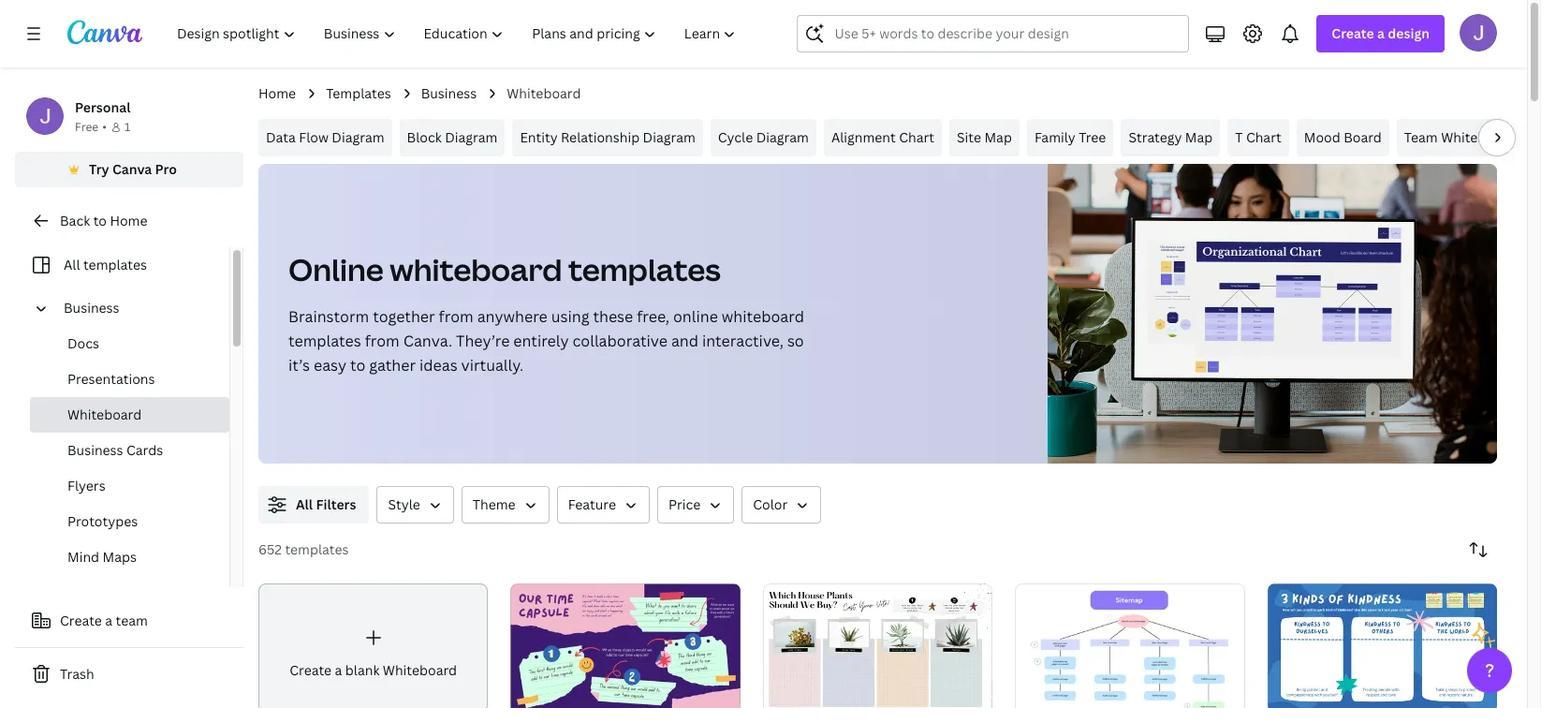Task type: describe. For each thing, give the bounding box(es) containing it.
family
[[1035, 128, 1076, 146]]

cycle diagram
[[718, 128, 809, 146]]

price
[[669, 496, 701, 513]]

business cards link
[[30, 433, 229, 468]]

4 diagram from the left
[[757, 128, 809, 146]]

color button
[[742, 486, 822, 524]]

create a blank whiteboard element
[[259, 584, 488, 708]]

strategy
[[1129, 128, 1183, 146]]

gather
[[369, 355, 416, 376]]

online whiteboard templates
[[289, 249, 721, 289]]

together
[[373, 306, 435, 327]]

docs link
[[30, 326, 229, 362]]

trash
[[60, 665, 94, 683]]

maps
[[103, 548, 137, 566]]

collaborative
[[573, 331, 668, 351]]

easy
[[314, 355, 347, 376]]

create a blank whiteboard link
[[259, 584, 488, 708]]

chart for t chart
[[1247, 128, 1282, 146]]

1 horizontal spatial from
[[439, 306, 474, 327]]

team whiteboards link
[[1397, 119, 1530, 156]]

classroom time capsule whiteboard in violet pastel pink mint green style image
[[511, 584, 741, 708]]

try canva pro
[[89, 160, 177, 178]]

flyers
[[67, 477, 106, 495]]

mind maps
[[67, 548, 137, 566]]

and
[[672, 331, 699, 351]]

mind
[[67, 548, 99, 566]]

team
[[116, 612, 148, 629]]

alignment chart
[[832, 128, 935, 146]]

voting board whiteboard in papercraft style image
[[763, 584, 993, 708]]

try canva pro button
[[15, 152, 244, 187]]

virtually.
[[461, 355, 524, 376]]

entity relationship diagram link
[[513, 119, 703, 156]]

style button
[[377, 486, 454, 524]]

free •
[[75, 119, 107, 135]]

all for all filters
[[296, 496, 313, 513]]

board
[[1344, 128, 1382, 146]]

0 vertical spatial whiteboard
[[390, 249, 563, 289]]

family tree
[[1035, 128, 1107, 146]]

templates
[[326, 84, 391, 102]]

color
[[753, 496, 788, 513]]

all filters button
[[259, 486, 369, 524]]

kindness chart whiteboard in blue green pink style image
[[1268, 583, 1498, 708]]

1 vertical spatial from
[[365, 331, 400, 351]]

a for design
[[1378, 24, 1385, 42]]

ideas
[[420, 355, 458, 376]]

data flow diagram
[[266, 128, 385, 146]]

price button
[[658, 486, 735, 524]]

try
[[89, 160, 109, 178]]

chart for alignment chart
[[899, 128, 935, 146]]

home link
[[259, 83, 296, 104]]

all for all templates
[[64, 256, 80, 274]]

canva
[[112, 160, 152, 178]]

strategy map link
[[1122, 119, 1221, 156]]

design
[[1388, 24, 1430, 42]]

create a team button
[[15, 602, 244, 640]]

they're
[[456, 331, 510, 351]]

1 diagram from the left
[[332, 128, 385, 146]]

create a design button
[[1317, 15, 1445, 52]]

brainstorm
[[289, 306, 369, 327]]

2 diagram from the left
[[445, 128, 498, 146]]

mood
[[1305, 128, 1341, 146]]

to inside brainstorm together from anywhere using these free, online whiteboard templates from canva. they're entirely collaborative and interactive, so it's easy to gather ideas virtually.
[[350, 355, 366, 376]]

1 horizontal spatial home
[[259, 84, 296, 102]]

mood board
[[1305, 128, 1382, 146]]

personal
[[75, 98, 131, 116]]

1 vertical spatial whiteboard
[[67, 406, 142, 423]]

back to home link
[[15, 202, 244, 240]]

t
[[1236, 128, 1243, 146]]

0 horizontal spatial business link
[[56, 290, 218, 326]]

top level navigation element
[[165, 15, 753, 52]]

tree
[[1079, 128, 1107, 146]]

•
[[102, 119, 107, 135]]

site
[[957, 128, 982, 146]]

trash link
[[15, 656, 244, 693]]

free,
[[637, 306, 670, 327]]

map for site map
[[985, 128, 1012, 146]]

relationship
[[561, 128, 640, 146]]

feature button
[[557, 486, 650, 524]]

docs
[[67, 334, 99, 352]]

it's
[[289, 355, 310, 376]]

family tree link
[[1027, 119, 1114, 156]]

blank
[[345, 661, 380, 679]]

t chart
[[1236, 128, 1282, 146]]

business cards
[[67, 441, 163, 459]]

back
[[60, 212, 90, 229]]

site map
[[957, 128, 1012, 146]]



Task type: locate. For each thing, give the bounding box(es) containing it.
0 vertical spatial from
[[439, 306, 474, 327]]

from
[[439, 306, 474, 327], [365, 331, 400, 351]]

map right site
[[985, 128, 1012, 146]]

home up data
[[259, 84, 296, 102]]

templates link
[[326, 83, 391, 104]]

chart left site
[[899, 128, 935, 146]]

diagram inside 'link'
[[643, 128, 696, 146]]

prototypes
[[67, 512, 138, 530]]

diagram
[[332, 128, 385, 146], [445, 128, 498, 146], [643, 128, 696, 146], [757, 128, 809, 146]]

prototypes link
[[30, 504, 229, 540]]

0 vertical spatial home
[[259, 84, 296, 102]]

create for create a blank whiteboard
[[290, 661, 332, 679]]

presentations link
[[30, 362, 229, 397]]

1 horizontal spatial map
[[1186, 128, 1213, 146]]

0 vertical spatial business link
[[421, 83, 477, 104]]

create inside dropdown button
[[1332, 24, 1375, 42]]

1 vertical spatial business link
[[56, 290, 218, 326]]

all templates
[[64, 256, 147, 274]]

1 vertical spatial create
[[60, 612, 102, 629]]

from up they're
[[439, 306, 474, 327]]

cycle
[[718, 128, 753, 146]]

1 vertical spatial to
[[350, 355, 366, 376]]

0 horizontal spatial all
[[64, 256, 80, 274]]

0 vertical spatial whiteboard
[[507, 84, 581, 102]]

1 horizontal spatial all
[[296, 496, 313, 513]]

to right easy
[[350, 355, 366, 376]]

entirely
[[514, 331, 569, 351]]

diagram right cycle
[[757, 128, 809, 146]]

create a blank whiteboard
[[290, 661, 457, 679]]

online
[[673, 306, 718, 327]]

presentations
[[67, 370, 155, 388]]

1 horizontal spatial create
[[290, 661, 332, 679]]

whiteboard
[[507, 84, 581, 102], [67, 406, 142, 423], [383, 661, 457, 679]]

whiteboard down presentations
[[67, 406, 142, 423]]

0 horizontal spatial chart
[[899, 128, 935, 146]]

whiteboard up entity
[[507, 84, 581, 102]]

create left design
[[1332, 24, 1375, 42]]

whiteboard inside brainstorm together from anywhere using these free, online whiteboard templates from canva. they're entirely collaborative and interactive, so it's easy to gather ideas virtually.
[[722, 306, 805, 327]]

1 horizontal spatial to
[[350, 355, 366, 376]]

2 vertical spatial business
[[67, 441, 123, 459]]

business up docs on the top left of page
[[64, 299, 119, 317]]

business link down all templates link
[[56, 290, 218, 326]]

create
[[1332, 24, 1375, 42], [60, 612, 102, 629], [290, 661, 332, 679]]

3 diagram from the left
[[643, 128, 696, 146]]

sitemap whiteboard in green purple basic style image
[[1016, 583, 1245, 708]]

templates inside brainstorm together from anywhere using these free, online whiteboard templates from canva. they're entirely collaborative and interactive, so it's easy to gather ideas virtually.
[[289, 331, 361, 351]]

templates up free,
[[569, 249, 721, 289]]

templates down "back to home"
[[83, 256, 147, 274]]

entity relationship diagram
[[520, 128, 696, 146]]

1 horizontal spatial whiteboard
[[383, 661, 457, 679]]

diagram left cycle
[[643, 128, 696, 146]]

create left team
[[60, 612, 102, 629]]

1 chart from the left
[[899, 128, 935, 146]]

entity
[[520, 128, 558, 146]]

1 vertical spatial business
[[64, 299, 119, 317]]

pro
[[155, 160, 177, 178]]

a left design
[[1378, 24, 1385, 42]]

create left blank
[[290, 661, 332, 679]]

whiteboard right blank
[[383, 661, 457, 679]]

a inside create a design dropdown button
[[1378, 24, 1385, 42]]

alignment chart link
[[824, 119, 942, 156]]

so
[[788, 331, 804, 351]]

map
[[985, 128, 1012, 146], [1186, 128, 1213, 146]]

map for strategy map
[[1186, 128, 1213, 146]]

1 horizontal spatial whiteboard
[[722, 306, 805, 327]]

templates down all filters button
[[285, 540, 349, 558]]

1 vertical spatial all
[[296, 496, 313, 513]]

chart inside the t chart link
[[1247, 128, 1282, 146]]

a for team
[[105, 612, 113, 629]]

1 vertical spatial home
[[110, 212, 148, 229]]

using
[[551, 306, 590, 327]]

data flow diagram link
[[259, 119, 392, 156]]

a
[[1378, 24, 1385, 42], [105, 612, 113, 629], [335, 661, 342, 679]]

anywhere
[[477, 306, 548, 327]]

0 horizontal spatial from
[[365, 331, 400, 351]]

all left filters
[[296, 496, 313, 513]]

0 vertical spatial a
[[1378, 24, 1385, 42]]

a left blank
[[335, 661, 342, 679]]

0 vertical spatial create
[[1332, 24, 1375, 42]]

block
[[407, 128, 442, 146]]

mood board link
[[1297, 119, 1390, 156]]

to inside back to home link
[[93, 212, 107, 229]]

cycle diagram link
[[711, 119, 817, 156]]

2 horizontal spatial create
[[1332, 24, 1375, 42]]

create for create a design
[[1332, 24, 1375, 42]]

all inside button
[[296, 496, 313, 513]]

all templates link
[[26, 247, 218, 283]]

None search field
[[798, 15, 1190, 52]]

chart right t
[[1247, 128, 1282, 146]]

business
[[421, 84, 477, 102], [64, 299, 119, 317], [67, 441, 123, 459]]

team whiteboards
[[1405, 128, 1523, 146]]

1 horizontal spatial a
[[335, 661, 342, 679]]

1 horizontal spatial business link
[[421, 83, 477, 104]]

whiteboard
[[390, 249, 563, 289], [722, 306, 805, 327]]

business up 'block diagram'
[[421, 84, 477, 102]]

2 vertical spatial whiteboard
[[383, 661, 457, 679]]

online
[[289, 249, 384, 289]]

0 horizontal spatial whiteboard
[[67, 406, 142, 423]]

2 vertical spatial a
[[335, 661, 342, 679]]

filters
[[316, 496, 356, 513]]

theme button
[[462, 486, 550, 524]]

to right back
[[93, 212, 107, 229]]

0 horizontal spatial whiteboard
[[390, 249, 563, 289]]

0 horizontal spatial home
[[110, 212, 148, 229]]

flyers link
[[30, 468, 229, 504]]

0 vertical spatial all
[[64, 256, 80, 274]]

0 horizontal spatial to
[[93, 212, 107, 229]]

chart
[[899, 128, 935, 146], [1247, 128, 1282, 146]]

a left team
[[105, 612, 113, 629]]

these
[[593, 306, 633, 327]]

team
[[1405, 128, 1439, 146]]

1 horizontal spatial chart
[[1247, 128, 1282, 146]]

0 horizontal spatial create
[[60, 612, 102, 629]]

whiteboards
[[1442, 128, 1523, 146]]

a inside create a blank whiteboard element
[[335, 661, 342, 679]]

1 vertical spatial whiteboard
[[722, 306, 805, 327]]

Search search field
[[835, 16, 1178, 52]]

home up all templates link
[[110, 212, 148, 229]]

from up the gather
[[365, 331, 400, 351]]

business up flyers
[[67, 441, 123, 459]]

0 vertical spatial to
[[93, 212, 107, 229]]

home
[[259, 84, 296, 102], [110, 212, 148, 229]]

free
[[75, 119, 99, 135]]

map left t
[[1186, 128, 1213, 146]]

2 chart from the left
[[1247, 128, 1282, 146]]

2 horizontal spatial a
[[1378, 24, 1385, 42]]

strategy map
[[1129, 128, 1213, 146]]

canva.
[[403, 331, 453, 351]]

feature
[[568, 496, 616, 513]]

a inside create a team button
[[105, 612, 113, 629]]

whiteboard up anywhere
[[390, 249, 563, 289]]

business link up 'block diagram'
[[421, 83, 477, 104]]

0 horizontal spatial a
[[105, 612, 113, 629]]

business link
[[421, 83, 477, 104], [56, 290, 218, 326]]

2 vertical spatial create
[[290, 661, 332, 679]]

Sort by button
[[1460, 531, 1498, 569]]

to
[[93, 212, 107, 229], [350, 355, 366, 376]]

style
[[388, 496, 420, 513]]

2 horizontal spatial whiteboard
[[507, 84, 581, 102]]

chart inside alignment chart link
[[899, 128, 935, 146]]

alignment
[[832, 128, 896, 146]]

all down back
[[64, 256, 80, 274]]

1 vertical spatial a
[[105, 612, 113, 629]]

1 map from the left
[[985, 128, 1012, 146]]

site map link
[[950, 119, 1020, 156]]

t chart link
[[1228, 119, 1290, 156]]

whiteboard inside create a blank whiteboard element
[[383, 661, 457, 679]]

block diagram
[[407, 128, 498, 146]]

templates down brainstorm
[[289, 331, 361, 351]]

diagram down templates link
[[332, 128, 385, 146]]

create inside button
[[60, 612, 102, 629]]

whiteboard up interactive,
[[722, 306, 805, 327]]

0 vertical spatial business
[[421, 84, 477, 102]]

jacob simon image
[[1460, 14, 1498, 52]]

create for create a team
[[60, 612, 102, 629]]

flow
[[299, 128, 329, 146]]

brainstorm together from anywhere using these free, online whiteboard templates from canva. they're entirely collaborative and interactive, so it's easy to gather ideas virtually.
[[289, 306, 805, 376]]

1
[[124, 119, 130, 135]]

0 horizontal spatial map
[[985, 128, 1012, 146]]

back to home
[[60, 212, 148, 229]]

652
[[259, 540, 282, 558]]

create a team
[[60, 612, 148, 629]]

theme
[[473, 496, 516, 513]]

diagram right block
[[445, 128, 498, 146]]

all filters
[[296, 496, 356, 513]]

mind maps link
[[30, 540, 229, 575]]

2 map from the left
[[1186, 128, 1213, 146]]

a for blank
[[335, 661, 342, 679]]

create a design
[[1332, 24, 1430, 42]]



Task type: vqa. For each thing, say whether or not it's contained in the screenshot.
GROUP
no



